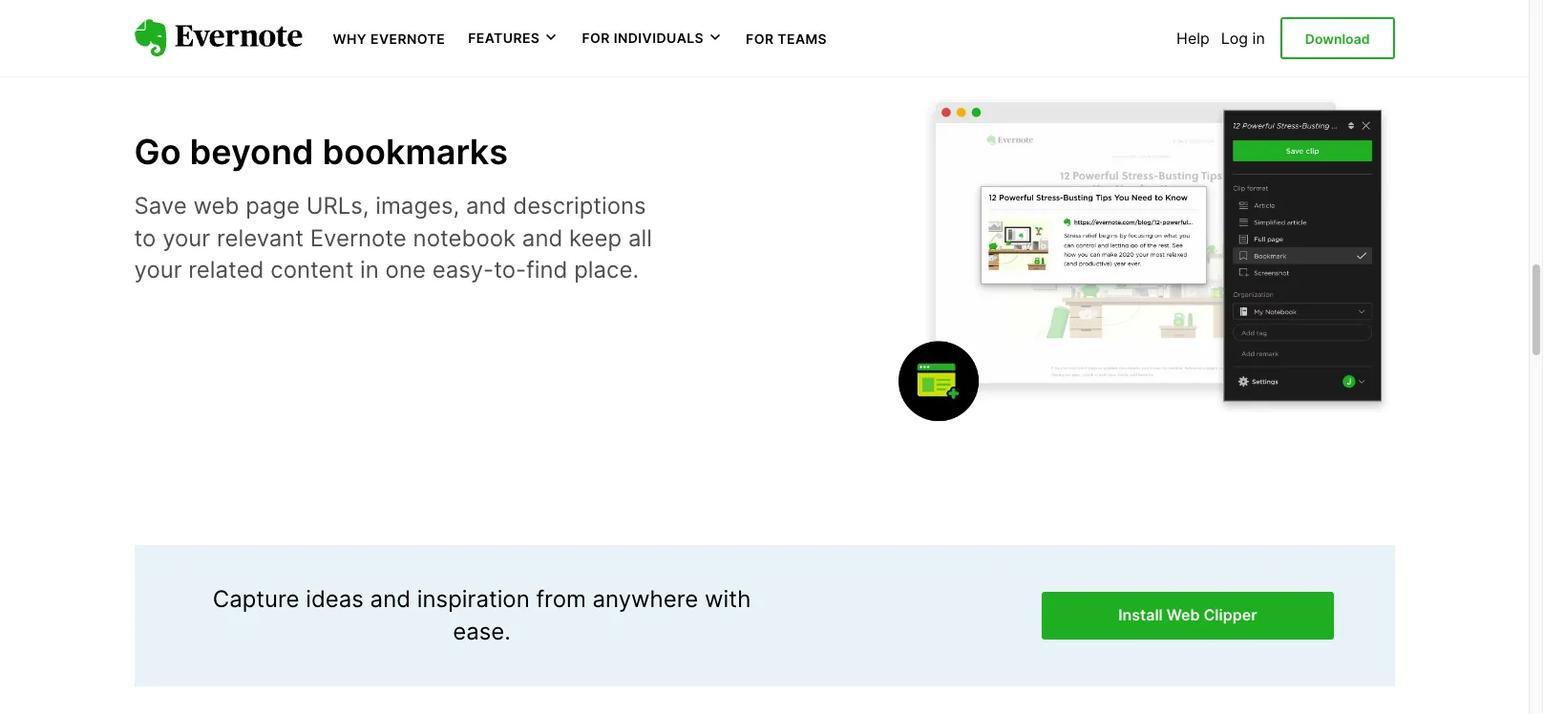 Task type: vqa. For each thing, say whether or not it's contained in the screenshot.
top in
yes



Task type: locate. For each thing, give the bounding box(es) containing it.
in
[[1253, 29, 1265, 48], [360, 256, 379, 284]]

ideas
[[306, 586, 364, 614]]

and up notebook
[[466, 192, 507, 220]]

web
[[193, 192, 239, 220]]

your down save on the top
[[162, 224, 210, 252]]

log in
[[1221, 29, 1265, 48]]

1 horizontal spatial in
[[1253, 29, 1265, 48]]

for teams link
[[746, 29, 827, 48]]

2 horizontal spatial and
[[522, 224, 563, 252]]

features
[[468, 30, 540, 46]]

0 horizontal spatial for
[[582, 30, 610, 46]]

in left one
[[360, 256, 379, 284]]

easy-
[[432, 256, 494, 284]]

save
[[134, 192, 187, 220]]

and right ideas at the bottom left
[[370, 586, 411, 614]]

1 horizontal spatial for
[[746, 31, 774, 47]]

for teams
[[746, 31, 827, 47]]

capture
[[213, 586, 299, 614]]

why evernote
[[333, 31, 445, 47]]

and up find
[[522, 224, 563, 252]]

individuals
[[614, 30, 704, 46]]

for left individuals
[[582, 30, 610, 46]]

inspiration
[[417, 586, 530, 614]]

0 horizontal spatial and
[[370, 586, 411, 614]]

and
[[466, 192, 507, 220], [522, 224, 563, 252], [370, 586, 411, 614]]

0 vertical spatial evernote
[[371, 31, 445, 47]]

evernote
[[371, 31, 445, 47], [310, 224, 407, 252]]

for inside the for teams link
[[746, 31, 774, 47]]

your
[[162, 224, 210, 252], [134, 256, 182, 284]]

your down to
[[134, 256, 182, 284]]

for individuals button
[[582, 29, 723, 48]]

evernote inside save web page urls, images, and descriptions to your relevant evernote notebook and keep all your related content in one easy-to-find place.
[[310, 224, 407, 252]]

to-
[[494, 256, 526, 284]]

related
[[188, 256, 264, 284]]

with
[[705, 586, 751, 614]]

capture ideas and inspiration from anywhere with ease.
[[213, 586, 751, 646]]

descriptions
[[513, 192, 646, 220]]

for
[[582, 30, 610, 46], [746, 31, 774, 47]]

for inside "for individuals" button
[[582, 30, 610, 46]]

1 vertical spatial in
[[360, 256, 379, 284]]

relevant
[[217, 224, 304, 252]]

anywhere
[[593, 586, 698, 614]]

to
[[134, 224, 156, 252]]

evernote down urls,
[[310, 224, 407, 252]]

0 vertical spatial in
[[1253, 29, 1265, 48]]

1 vertical spatial and
[[522, 224, 563, 252]]

1 vertical spatial your
[[134, 256, 182, 284]]

1 vertical spatial evernote
[[310, 224, 407, 252]]

bookmarks feature of evernote webclipper image
[[898, 92, 1395, 424]]

web
[[1167, 606, 1200, 625]]

install
[[1118, 606, 1163, 625]]

2 vertical spatial and
[[370, 586, 411, 614]]

1 horizontal spatial and
[[466, 192, 507, 220]]

0 vertical spatial and
[[466, 192, 507, 220]]

evernote right why at the left top
[[371, 31, 445, 47]]

help link
[[1177, 29, 1210, 48]]

go
[[134, 131, 181, 173]]

for left teams
[[746, 31, 774, 47]]

install web clipper link
[[1042, 592, 1334, 640]]

0 horizontal spatial in
[[360, 256, 379, 284]]

in right log
[[1253, 29, 1265, 48]]



Task type: describe. For each thing, give the bounding box(es) containing it.
download
[[1305, 30, 1370, 47]]

content
[[271, 256, 354, 284]]

from
[[536, 586, 586, 614]]

notebook
[[413, 224, 516, 252]]

log
[[1221, 29, 1248, 48]]

for for for individuals
[[582, 30, 610, 46]]

teams
[[778, 31, 827, 47]]

page
[[246, 192, 300, 220]]

place.
[[574, 256, 639, 284]]

evernote logo image
[[134, 19, 302, 57]]

for individuals
[[582, 30, 704, 46]]

clipper
[[1204, 606, 1257, 625]]

go beyond bookmarks
[[134, 131, 508, 173]]

save web page urls, images, and descriptions to your relevant evernote notebook and keep all your related content in one easy-to-find place.
[[134, 192, 652, 284]]

ease.
[[453, 618, 511, 646]]

help
[[1177, 29, 1210, 48]]

all
[[628, 224, 652, 252]]

why evernote link
[[333, 29, 445, 48]]

why
[[333, 31, 367, 47]]

beyond
[[190, 131, 314, 173]]

install web clipper
[[1118, 606, 1257, 625]]

urls,
[[306, 192, 369, 220]]

find
[[526, 256, 568, 284]]

in inside save web page urls, images, and descriptions to your relevant evernote notebook and keep all your related content in one easy-to-find place.
[[360, 256, 379, 284]]

images,
[[376, 192, 460, 220]]

keep
[[569, 224, 622, 252]]

0 vertical spatial your
[[162, 224, 210, 252]]

for for for teams
[[746, 31, 774, 47]]

bookmarks
[[322, 131, 508, 173]]

and inside capture ideas and inspiration from anywhere with ease.
[[370, 586, 411, 614]]

log in link
[[1221, 29, 1265, 48]]

download link
[[1280, 17, 1395, 59]]

features button
[[468, 29, 559, 48]]

one
[[385, 256, 426, 284]]



